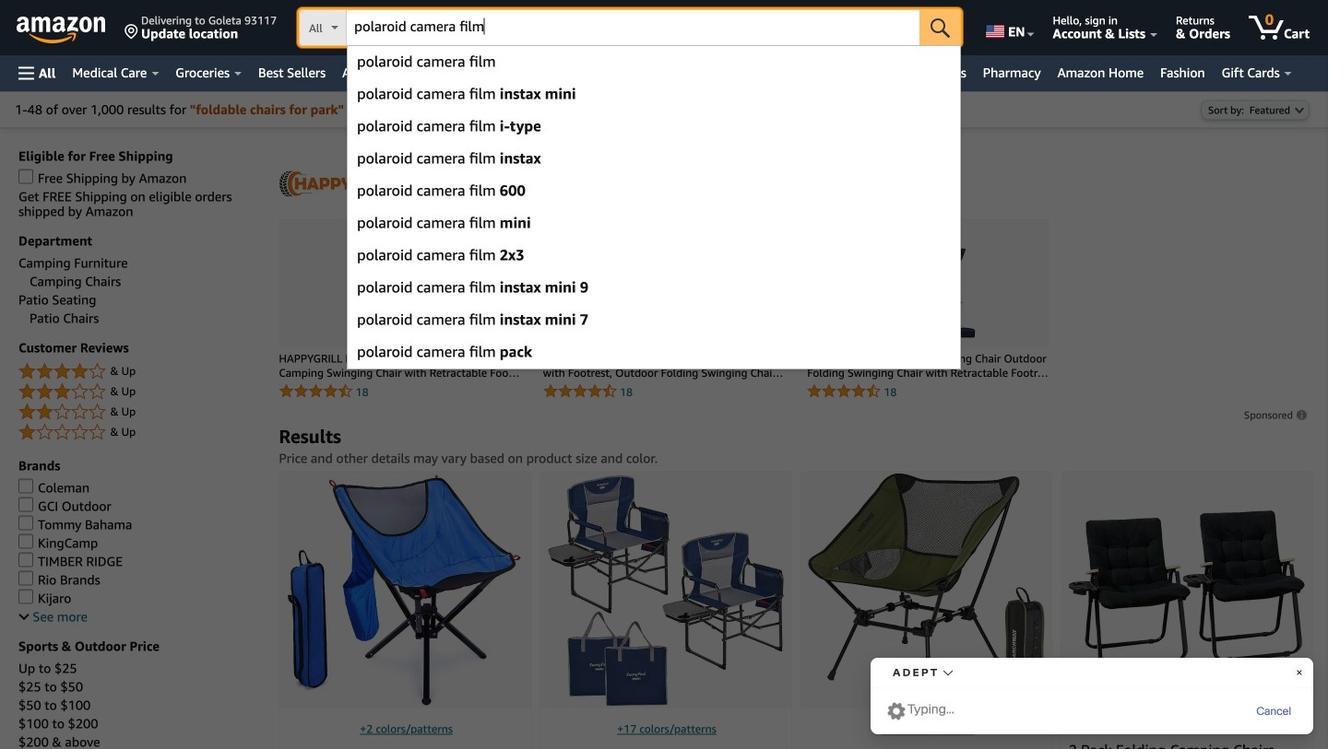 Task type: vqa. For each thing, say whether or not it's contained in the screenshot.
4th checkbox image from the bottom of the page
yes



Task type: describe. For each thing, give the bounding box(es) containing it.
1 star & up element
[[18, 422, 261, 444]]

2 checkbox image from the top
[[18, 479, 33, 494]]

dropdown image
[[1295, 107, 1304, 114]]

none submit inside navigation navigation
[[920, 9, 961, 46]]

amazon image
[[17, 17, 106, 44]]

happygrill 2 pack hammock camping chair with footrest, outdoor folding swinging chair with cozy head pillow, cup holder, carrying bag, portable lightweight rocking chair for adult lawn fishing picnic image
[[581, 228, 747, 339]]

happygrill hammock camping chair outdoor folding swinging chair with retractable footrest, cozy head pillow, carrying bag included, portable lightweight rocking chair for camping fishing picnic image
[[845, 228, 1011, 339]]

none search field inside navigation navigation
[[299, 9, 961, 48]]

sponsored ad - sunnyfeel camping directors chair, heavy duty,oversized portable folding chair with side table, pocket for ... image
[[548, 475, 784, 707]]

5 checkbox image from the top
[[18, 571, 33, 586]]

1 checkbox image from the top
[[18, 498, 33, 512]]

4 stars & up element
[[18, 361, 261, 383]]

sponsored ad - marchway ultralight folding camping chair, heavy duty portable compact for outdoor camp, travel, beach, pic... image
[[808, 474, 1045, 708]]

2 stars & up element
[[18, 402, 261, 424]]

sponsored ad - closed loop trading outdoor folding chair | lightweight, compact, & portable design with storage carry bag... image
[[287, 475, 524, 707]]



Task type: locate. For each thing, give the bounding box(es) containing it.
None submit
[[920, 9, 961, 46]]

2 checkbox image from the top
[[18, 516, 33, 531]]

3 stars & up element
[[18, 381, 261, 404]]

1 vertical spatial checkbox image
[[18, 479, 33, 494]]

4 checkbox image from the top
[[18, 553, 33, 568]]

2 vertical spatial checkbox image
[[18, 590, 33, 605]]

3 checkbox image from the top
[[18, 535, 33, 549]]

happygrill hammock camping chair folding camping swinging chair with retractable footrest, cozy head pillow, carrying bag, portable lightweight rocking chair for camping fishing picnic image
[[317, 228, 483, 339]]

sponsored ad - kingbo 2 pack folding camping chairs - portable camp chairs with cushion and cup holder, folding lawn chair... image
[[1069, 511, 1305, 672]]

1 checkbox image from the top
[[18, 169, 33, 184]]

checkbox image
[[18, 169, 33, 184], [18, 479, 33, 494], [18, 590, 33, 605]]

0 vertical spatial checkbox image
[[18, 169, 33, 184]]

navigation navigation
[[0, 0, 1328, 370]]

checkbox image
[[18, 498, 33, 512], [18, 516, 33, 531], [18, 535, 33, 549], [18, 553, 33, 568], [18, 571, 33, 586]]

Search Amazon text field
[[347, 10, 920, 45]]

3 checkbox image from the top
[[18, 590, 33, 605]]

None search field
[[299, 9, 961, 48]]



